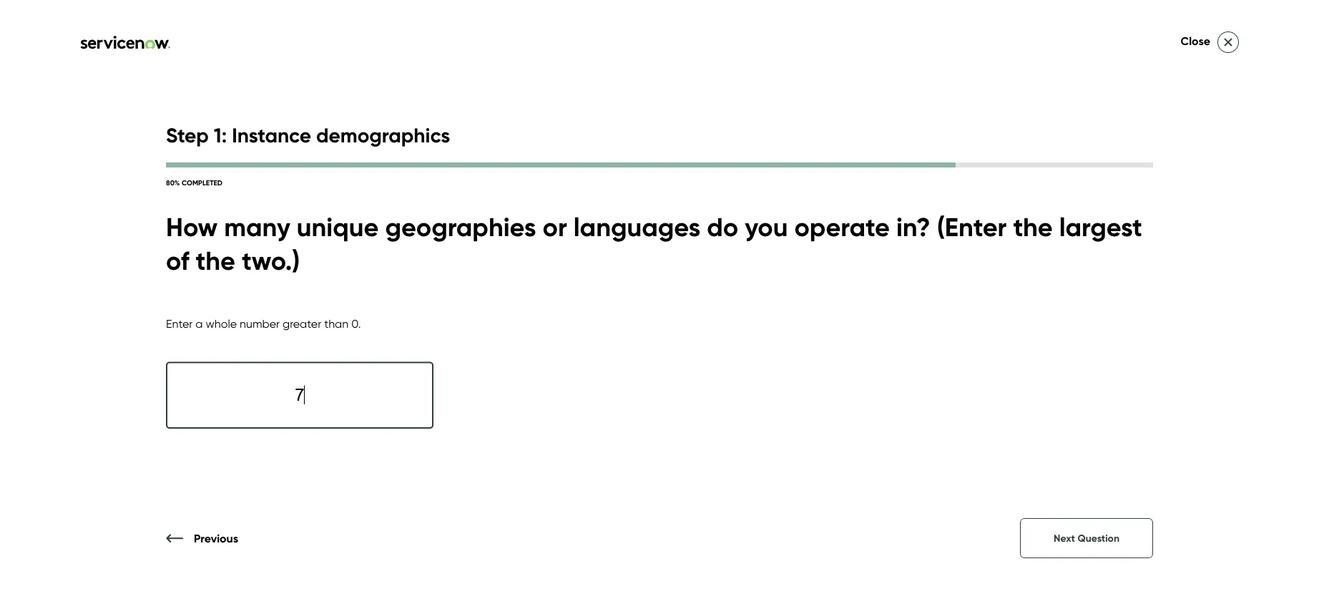 Task type: vqa. For each thing, say whether or not it's contained in the screenshot.
and corresponding to Events
no



Task type: locate. For each thing, give the bounding box(es) containing it.
0.
[[352, 316, 361, 330]]

the
[[1014, 211, 1053, 243], [196, 245, 235, 276]]

do
[[707, 211, 739, 243]]

whole
[[206, 316, 237, 330]]

you
[[745, 211, 788, 243]]

close
[[1181, 34, 1211, 48]]

unique
[[297, 211, 379, 243]]

instance
[[232, 122, 311, 147]]

0 horizontal spatial the
[[196, 245, 235, 276]]

the right (enter
[[1014, 211, 1053, 243]]

80% completed
[[166, 178, 223, 187]]

how many unique geographies or languages do you operate in? (enter the largest of the two.)
[[166, 211, 1143, 276]]

or
[[543, 211, 567, 243]]

number
[[240, 316, 280, 330]]

demographics
[[316, 122, 450, 147]]

in?
[[897, 211, 931, 243]]

next question link
[[1021, 518, 1154, 558]]

how
[[166, 211, 218, 243]]

a
[[196, 316, 203, 330]]

than
[[324, 316, 349, 330]]

many
[[224, 211, 290, 243]]

servicenow
[[616, 193, 865, 250]]

platform
[[876, 193, 1056, 250]]

two.)
[[242, 245, 300, 276]]

(enter
[[937, 211, 1007, 243]]

customer success center
[[136, 40, 339, 61]]

customer
[[136, 40, 213, 61]]

of
[[166, 245, 189, 276]]

the right of
[[196, 245, 235, 276]]

1 horizontal spatial the
[[1014, 211, 1053, 243]]

servicenow platform team estimator
[[616, 193, 1056, 309]]

estimator
[[742, 252, 943, 309]]

greater
[[283, 316, 321, 330]]



Task type: describe. For each thing, give the bounding box(es) containing it.
80%
[[166, 178, 180, 187]]

previous
[[194, 531, 238, 545]]

customer success center link
[[29, 40, 344, 61]]

next question
[[1054, 532, 1120, 544]]

step
[[166, 122, 209, 147]]

1:
[[214, 122, 227, 147]]

largest
[[1060, 211, 1143, 243]]

next
[[1054, 532, 1076, 544]]

success
[[217, 40, 280, 61]]

step 1: instance demographics
[[166, 122, 450, 147]]

team
[[616, 252, 731, 309]]

languages
[[574, 211, 701, 243]]

enter a whole number greater than 0.
[[166, 316, 361, 330]]

geographies
[[385, 211, 536, 243]]

center
[[285, 40, 339, 61]]

0 vertical spatial the
[[1014, 211, 1053, 243]]

1 vertical spatial the
[[196, 245, 235, 276]]

enter
[[166, 316, 193, 330]]

question
[[1078, 532, 1120, 544]]

operate
[[795, 211, 890, 243]]

Enter a number field
[[166, 362, 434, 429]]

completed
[[182, 178, 223, 187]]



